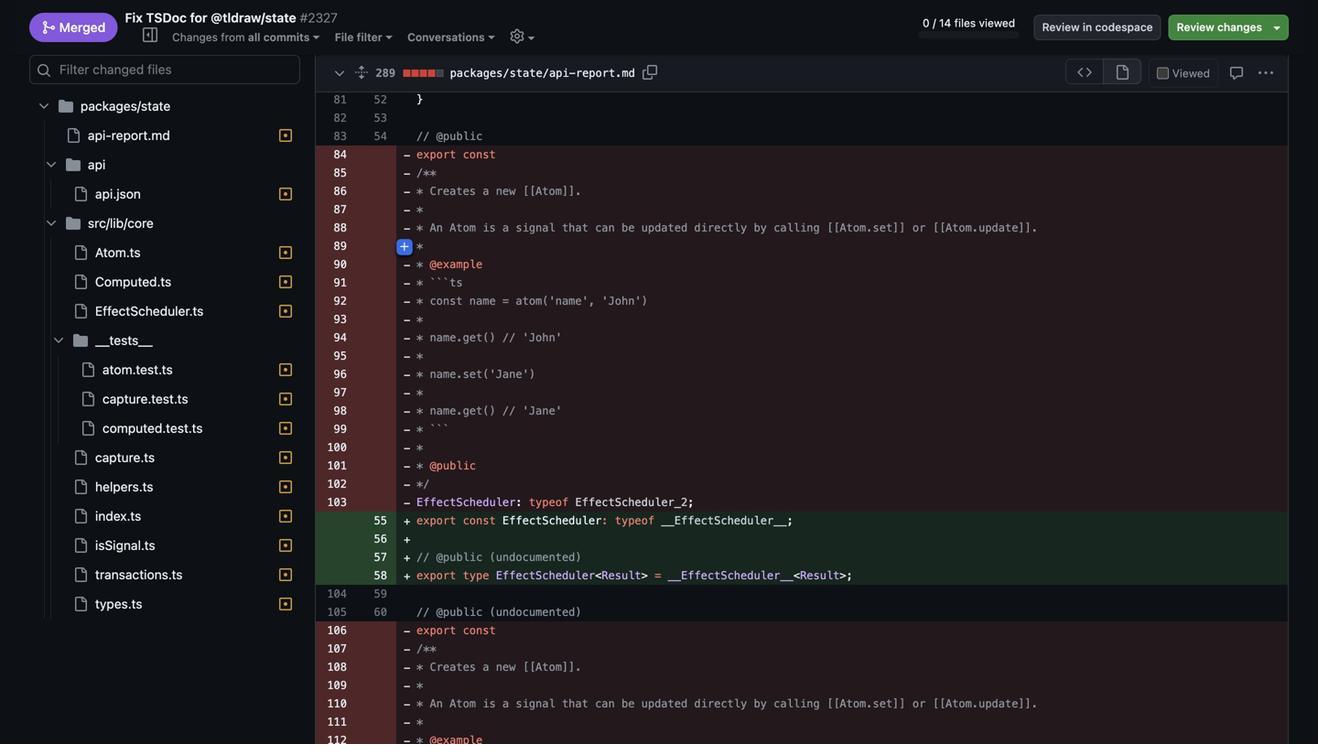 Task type: locate. For each thing, give the bounding box(es) containing it.
1 horizontal spatial interface
[[602, 71, 661, 84]]

1 horizontal spatial =
[[655, 569, 661, 582]]

2 review from the left
[[1177, 21, 1214, 33]]

2 directly from the top
[[694, 697, 747, 710]]

10 tree item from the top
[[29, 414, 300, 443]]

@@
[[416, 71, 430, 84], [536, 71, 549, 84]]

from
[[221, 31, 245, 43]]

2 result from the left
[[800, 569, 840, 582]]

< down export const effectscheduler : typeof __effectscheduler__ ;
[[595, 569, 602, 582]]

2 that from the top
[[562, 697, 588, 710]]

// @public (undocumented) down type
[[416, 606, 582, 619]]

1 vertical spatial calling
[[774, 697, 820, 710]]

0 horizontal spatial <
[[595, 569, 602, 582]]

// @public (undocumented) up type
[[416, 551, 582, 564]]

@public up type
[[436, 551, 483, 564]]

0  /  14 files viewed
[[923, 16, 1015, 29]]

0 vertical spatial [[atom]].
[[522, 185, 582, 198]]

viewed
[[1172, 67, 1210, 80]]

* creates a new [[atom]].
[[416, 185, 582, 198], [416, 661, 582, 674]]

1 vertical spatial be
[[621, 697, 635, 710]]

in
[[1083, 21, 1092, 33]]

review left changes
[[1177, 21, 1214, 33]]

1 review from the left
[[1042, 21, 1080, 33]]

1 vertical spatial >
[[641, 569, 648, 582]]

2 be from the top
[[621, 697, 635, 710]]

0 vertical spatial an
[[430, 222, 443, 234]]

that
[[562, 222, 588, 234], [562, 697, 588, 710]]

fix
[[125, 10, 143, 25]]

review
[[1042, 21, 1080, 33], [1177, 21, 1214, 33]]

0 vertical spatial directly
[[694, 222, 747, 234]]

typeof
[[529, 496, 569, 509], [615, 514, 655, 527]]

1 vertical spatial name.get()
[[430, 405, 496, 417]]

0 vertical spatial /**
[[416, 167, 436, 179]]

tree item
[[29, 92, 300, 619], [29, 121, 300, 150], [29, 179, 300, 209], [29, 209, 300, 619], [29, 238, 300, 267], [29, 267, 300, 297], [29, 297, 300, 326], [29, 355, 300, 384], [29, 384, 300, 414], [29, 414, 300, 443], [29, 443, 300, 472], [29, 472, 300, 502], [29, 502, 300, 531], [29, 531, 300, 560], [29, 560, 300, 589], [29, 589, 300, 619]]

> down export const effectscheduler : typeof __effectscheduler__ ;
[[641, 569, 648, 582]]

computedoptions<value,
[[668, 71, 813, 84]]

export interface computedoptions < value , diff > {
[[416, 49, 727, 62]]

,
[[668, 49, 674, 62]]

1 vertical spatial atom
[[450, 697, 476, 710]]

tree item containing packages/state
[[29, 92, 300, 619]]

@public
[[436, 31, 483, 44], [436, 130, 483, 143], [430, 460, 476, 472], [436, 551, 483, 564], [436, 606, 483, 619]]

13 * from the top
[[416, 405, 423, 417]]

1 horizontal spatial review
[[1177, 21, 1214, 33]]

@@ left "-"
[[416, 71, 430, 84]]

an
[[430, 222, 443, 234], [430, 697, 443, 710]]

{ right diff>
[[860, 71, 866, 84]]

< up @@ -81,151 +52,40 @@ export interface computedoptions<value, diff> {
[[628, 49, 635, 62]]

name.get() for name.get() // 'jane'
[[430, 405, 496, 417]]

2 * creates a new [[atom]]. from the top
[[416, 661, 582, 674]]

@public down type
[[436, 606, 483, 619]]

__tests__
[[95, 333, 153, 348]]

0 vertical spatial export const
[[416, 148, 496, 161]]

1 vertical spatial __effectscheduler__
[[668, 569, 793, 582]]

export const down type
[[416, 624, 496, 637]]

new
[[496, 185, 516, 198], [496, 661, 516, 674]]

1 vertical spatial new
[[496, 661, 516, 674]]

const up type
[[463, 514, 496, 527]]

const down the 81,151
[[463, 148, 496, 161]]

is
[[483, 222, 496, 234], [483, 697, 496, 710]]

0 horizontal spatial >
[[641, 569, 648, 582]]

/
[[933, 16, 936, 29]]

>;
[[840, 569, 853, 582]]

group for __tests__
[[29, 355, 300, 443]]

2 [[atom.update]]. from the top
[[932, 697, 1038, 710]]

1 horizontal spatial >
[[707, 49, 714, 62]]

1 vertical spatial creates
[[430, 661, 476, 674]]

1 by from the top
[[754, 222, 767, 234]]

0 horizontal spatial interface
[[463, 49, 522, 62]]

// @public up "-"
[[416, 31, 483, 44]]

interface down value
[[602, 71, 661, 84]]

;
[[688, 496, 694, 509], [787, 514, 793, 527]]

{ up computedoptions<value, at the top
[[721, 49, 727, 62]]

__effectscheduler__
[[661, 514, 787, 527], [668, 569, 793, 582]]

0 horizontal spatial typeof
[[529, 496, 569, 509]]

15 tree item from the top
[[29, 560, 300, 589]]

//
[[416, 31, 430, 44], [416, 130, 430, 143], [502, 331, 516, 344], [502, 405, 516, 417], [416, 551, 430, 564], [416, 606, 430, 619]]

expand all image
[[349, 70, 364, 84]]

1 vertical spatial that
[[562, 697, 588, 710]]

0 vertical spatial {
[[721, 49, 727, 62]]

0 vertical spatial calling
[[774, 222, 820, 234]]

export const effectscheduler : typeof __effectscheduler__ ;
[[416, 514, 793, 527]]

diff
[[681, 49, 707, 62]]

1 be from the top
[[621, 222, 635, 234]]

1 vertical spatial can
[[595, 697, 615, 710]]

Filter changed files text field
[[29, 55, 300, 84]]

: down 'effectscheduler_2' at bottom
[[602, 514, 608, 527]]

@@ right "+52,40"
[[536, 71, 549, 84]]

1 vertical spatial signal
[[516, 697, 555, 710]]

2 /** from the top
[[416, 643, 436, 655]]

0 vertical spatial (undocumented)
[[489, 551, 582, 564]]

15 * from the top
[[416, 441, 423, 454]]

1 export const from the top
[[416, 148, 496, 161]]

1 vertical spatial updated
[[641, 697, 688, 710]]

0 vertical spatial typeof
[[529, 496, 569, 509]]

1 horizontal spatial result
[[800, 569, 840, 582]]

16 * from the top
[[416, 460, 423, 472]]

0 vertical spatial is
[[483, 222, 496, 234]]

1 vertical spatial :
[[602, 514, 608, 527]]

1 (undocumented) from the top
[[489, 551, 582, 564]]

2 can from the top
[[595, 697, 615, 710]]

0 horizontal spatial @@
[[416, 71, 430, 84]]

conversations
[[407, 31, 485, 43]]

0 vertical spatial or
[[912, 222, 926, 234]]

1 vertical spatial * an atom is a signal that can be updated directly by calling [[atom.set]] or [[atom.update]].
[[416, 697, 1038, 710]]

// @public
[[416, 31, 483, 44], [416, 130, 483, 143]]

effectscheduler down * @public
[[416, 496, 516, 509]]

> up computedoptions<value, at the top
[[707, 49, 714, 62]]

[[atom]].
[[522, 185, 582, 198], [522, 661, 582, 674]]

// @public (undocumented)
[[416, 551, 582, 564], [416, 606, 582, 619]]

: up export const effectscheduler : typeof __effectscheduler__ ;
[[516, 496, 522, 509]]

{
[[721, 49, 727, 62], [860, 71, 866, 84]]

1 new from the top
[[496, 185, 516, 198]]

13 tree item from the top
[[29, 502, 300, 531]]

export type effectscheduler < result > = __effectscheduler__ < result >;
[[416, 569, 853, 582]]

*
[[416, 185, 423, 198], [416, 203, 423, 216], [416, 222, 423, 234], [416, 240, 423, 253], [416, 258, 423, 271], [416, 276, 423, 289], [416, 295, 423, 308], [416, 313, 423, 326], [416, 331, 423, 344], [416, 350, 423, 362], [416, 368, 423, 381], [416, 386, 423, 399], [416, 405, 423, 417], [416, 423, 423, 436], [416, 441, 423, 454], [416, 460, 423, 472], [416, 661, 423, 674], [416, 679, 423, 692], [416, 697, 423, 710], [416, 716, 423, 729]]

changes
[[1217, 21, 1262, 33]]

effectscheduler
[[416, 496, 516, 509], [502, 514, 602, 527], [496, 569, 595, 582]]

* an atom is a signal that can be updated directly by calling [[atom.set]] or [[atom.update]].
[[416, 222, 1038, 234], [416, 697, 1038, 710]]

1 /** from the top
[[416, 167, 436, 179]]

0 vertical spatial =
[[502, 295, 509, 308]]

1 vertical spatial directly
[[694, 697, 747, 710]]

a
[[483, 185, 489, 198], [502, 222, 509, 234], [483, 661, 489, 674], [502, 697, 509, 710]]

19 * from the top
[[416, 697, 423, 710]]

14 * from the top
[[416, 423, 423, 436]]

1 or from the top
[[912, 222, 926, 234]]

1 vertical spatial or
[[912, 697, 926, 710]]

0 vertical spatial updated
[[641, 222, 688, 234]]

[[atom.set]]
[[826, 222, 906, 234], [826, 697, 906, 710]]

1 name.get() from the top
[[430, 331, 496, 344]]

0 vertical spatial creates
[[430, 185, 476, 198]]

None checkbox
[[1157, 67, 1169, 79]]

<
[[628, 49, 635, 62], [595, 569, 602, 582], [793, 569, 800, 582]]

conversations button
[[407, 29, 495, 45]]

effectscheduler for const
[[502, 514, 602, 527]]

=
[[502, 295, 509, 308], [655, 569, 661, 582]]

2 creates from the top
[[430, 661, 476, 674]]

filter
[[357, 31, 382, 43]]

1 vertical spatial [[atom.set]]
[[826, 697, 906, 710]]

1 horizontal spatial {
[[860, 71, 866, 84]]

0 horizontal spatial :
[[516, 496, 522, 509]]

1 vertical spatial interface
[[602, 71, 661, 84]]

0 vertical spatial __effectscheduler__
[[661, 514, 787, 527]]

1 vertical spatial [[atom]].
[[522, 661, 582, 674]]

2 is from the top
[[483, 697, 496, 710]]

0 vertical spatial // @public (undocumented)
[[416, 551, 582, 564]]

0 vertical spatial name.get()
[[430, 331, 496, 344]]

1 vertical spatial /**
[[416, 643, 436, 655]]

0 horizontal spatial ;
[[688, 496, 694, 509]]

const down type
[[463, 624, 496, 637]]

review in codespace link
[[1034, 15, 1161, 40]]

2 * an atom is a signal that can be updated directly by calling [[atom.set]] or [[atom.update]]. from the top
[[416, 697, 1038, 710]]

name.get()
[[430, 331, 496, 344], [430, 405, 496, 417]]

1 horizontal spatial ;
[[787, 514, 793, 527]]

2 tree item from the top
[[29, 121, 300, 150]]

20 * from the top
[[416, 716, 423, 729]]

17 * from the top
[[416, 661, 423, 674]]

7 tree item from the top
[[29, 297, 300, 326]]

4 tree item from the top
[[29, 209, 300, 619]]

updated
[[641, 222, 688, 234], [641, 697, 688, 710]]

1 horizontal spatial typeof
[[615, 514, 655, 527]]

const down ```ts
[[430, 295, 463, 308]]

file filter
[[335, 31, 382, 43]]

1 vertical spatial * creates a new [[atom]].
[[416, 661, 582, 674]]

2 an from the top
[[430, 697, 443, 710]]

8 tree item from the top
[[29, 355, 300, 384]]

atom
[[450, 222, 476, 234], [450, 697, 476, 710]]

1 vertical spatial =
[[655, 569, 661, 582]]

__tests__ group
[[29, 238, 300, 619]]

5 tree item from the top
[[29, 238, 300, 267]]

2 atom from the top
[[450, 697, 476, 710]]

interface
[[463, 49, 522, 62], [602, 71, 661, 84]]

calling
[[774, 222, 820, 234], [774, 697, 820, 710]]

group
[[29, 121, 300, 619], [29, 355, 300, 443]]

tsdoc
[[146, 10, 187, 25]]

result
[[602, 569, 641, 582], [800, 569, 840, 582]]

1 * an atom is a signal that can be updated directly by calling [[atom.set]] or [[atom.update]]. from the top
[[416, 222, 1038, 234]]

name.set('jane')
[[430, 368, 536, 381]]

1 vertical spatial [[atom.update]].
[[932, 697, 1038, 710]]

by
[[754, 222, 767, 234], [754, 697, 767, 710]]

< left >;
[[793, 569, 800, 582]]

14
[[939, 16, 951, 29]]

1 group from the top
[[29, 121, 300, 619]]

interface up packages/state/api- at the top left of page
[[463, 49, 522, 62]]

0 vertical spatial [[atom.set]]
[[826, 222, 906, 234]]

2 [[atom.set]] from the top
[[826, 697, 906, 710]]

display the rich diff image
[[1115, 65, 1129, 80]]

1 vertical spatial is
[[483, 697, 496, 710]]

typeof up export const effectscheduler : typeof __effectscheduler__ ;
[[529, 496, 569, 509]]

*/
[[416, 478, 430, 491]]

packages/state button
[[29, 92, 300, 121]]

/**
[[416, 167, 436, 179], [416, 643, 436, 655]]

export const
[[416, 148, 496, 161], [416, 624, 496, 637]]

2 // @public (undocumented) from the top
[[416, 606, 582, 619]]

1 creates from the top
[[430, 185, 476, 198]]

#2327
[[300, 10, 338, 25]]

1 * from the top
[[416, 185, 423, 198]]

1 vertical spatial // @public
[[416, 130, 483, 143]]

effectscheduler down effectscheduler : typeof effectscheduler_2 ;
[[502, 514, 602, 527]]

* const name = atom('name', 'john')
[[416, 295, 648, 308]]

0 vertical spatial signal
[[516, 222, 555, 234]]

2 vertical spatial effectscheduler
[[496, 569, 595, 582]]

(undocumented)
[[489, 551, 582, 564], [489, 606, 582, 619]]

signal
[[516, 222, 555, 234], [516, 697, 555, 710]]

// @public down }
[[416, 130, 483, 143]]

name.get() up ```
[[430, 405, 496, 417]]

0 vertical spatial that
[[562, 222, 588, 234]]

0 vertical spatial // @public
[[416, 31, 483, 44]]

5 * from the top
[[416, 258, 423, 271]]

creates
[[430, 185, 476, 198], [430, 661, 476, 674]]

0 vertical spatial new
[[496, 185, 516, 198]]

0 horizontal spatial review
[[1042, 21, 1080, 33]]

report.md
[[576, 67, 635, 80]]

1 vertical spatial by
[[754, 697, 767, 710]]

2 group from the top
[[29, 355, 300, 443]]

type
[[463, 569, 489, 582]]

effectscheduler right type
[[496, 569, 595, 582]]

0 vertical spatial :
[[516, 496, 522, 509]]

289
[[376, 67, 402, 80]]

1 is from the top
[[483, 222, 496, 234]]

7 * from the top
[[416, 295, 423, 308]]

export const down }
[[416, 148, 496, 161]]

name.get() up * name.set('jane')
[[430, 331, 496, 344]]

< for result
[[595, 569, 602, 582]]

group containing api
[[29, 121, 300, 619]]

0 vertical spatial can
[[595, 222, 615, 234]]

git merge image
[[41, 20, 56, 35]]

2 name.get() from the top
[[430, 405, 496, 417]]

packages/state/api-
[[450, 67, 576, 80]]

(undocumented) down effectscheduler : typeof effectscheduler_2 ;
[[489, 551, 582, 564]]

0 vertical spatial * creates a new [[atom]].
[[416, 185, 582, 198]]

1 vertical spatial an
[[430, 697, 443, 710]]

0 vertical spatial interface
[[463, 49, 522, 62]]

1 vertical spatial ;
[[787, 514, 793, 527]]

0 vertical spatial be
[[621, 222, 635, 234]]

review left in
[[1042, 21, 1080, 33]]

0 horizontal spatial result
[[602, 569, 641, 582]]

review changes
[[1177, 21, 1262, 33]]

(undocumented) down type
[[489, 606, 582, 619]]

```
[[430, 423, 450, 436]]

= right the name
[[502, 295, 509, 308]]

1 vertical spatial effectscheduler
[[502, 514, 602, 527]]

2 updated from the top
[[641, 697, 688, 710]]

src/lib/core
[[88, 216, 154, 231]]

packages/state
[[81, 98, 171, 114]]

1 tree item from the top
[[29, 92, 300, 619]]

0 vertical spatial by
[[754, 222, 767, 234]]

0 vertical spatial * an atom is a signal that can be updated directly by calling [[atom.set]] or [[atom.update]].
[[416, 222, 1038, 234]]

or
[[912, 222, 926, 234], [912, 697, 926, 710]]

display the source diff image
[[1077, 65, 1092, 80]]

2 * from the top
[[416, 203, 423, 216]]

1 horizontal spatial @@
[[536, 71, 549, 84]]

'jane'
[[522, 405, 562, 417]]

1 vertical spatial (undocumented)
[[489, 606, 582, 619]]

add line comment image
[[399, 241, 410, 253]]

6 tree item from the top
[[29, 267, 300, 297]]

= down export const effectscheduler : typeof __effectscheduler__ ;
[[655, 569, 661, 582]]

14 tree item from the top
[[29, 531, 300, 560]]

packages/state/api-report.md
[[450, 67, 635, 80]]

0 vertical spatial >
[[707, 49, 714, 62]]

all
[[248, 31, 260, 43]]

1 horizontal spatial <
[[628, 49, 635, 62]]

1 vertical spatial // @public (undocumented)
[[416, 606, 582, 619]]

triangle down image
[[1270, 20, 1284, 35]]

1 directly from the top
[[694, 222, 747, 234]]

can
[[595, 222, 615, 234], [595, 697, 615, 710]]

typeof down 'effectscheduler_2' at bottom
[[615, 514, 655, 527]]

0 vertical spatial atom
[[450, 222, 476, 234]]

0 vertical spatial [[atom.update]].
[[932, 222, 1038, 234]]

2 // @public from the top
[[416, 130, 483, 143]]

1 vertical spatial export const
[[416, 624, 496, 637]]

1 updated from the top
[[641, 222, 688, 234]]

1 // @public (undocumented) from the top
[[416, 551, 582, 564]]

export
[[416, 49, 456, 62], [555, 71, 595, 84], [416, 148, 456, 161], [416, 514, 456, 527], [416, 569, 456, 582], [416, 624, 456, 637]]



Task type: describe. For each thing, give the bounding box(es) containing it.
name
[[469, 295, 496, 308]]

merged
[[56, 20, 106, 35]]

0
[[923, 16, 930, 29]]

```ts
[[430, 276, 463, 289]]

* name.get() // 'john'
[[416, 331, 562, 344]]

value
[[635, 49, 668, 62]]

0 horizontal spatial {
[[721, 49, 727, 62]]

* ```ts
[[416, 276, 463, 289]]

11 tree item from the top
[[29, 443, 300, 472]]

src/lib/core button
[[29, 209, 300, 238]]

1 an from the top
[[430, 222, 443, 234]]

* ```
[[416, 423, 450, 436]]

1 horizontal spatial :
[[602, 514, 608, 527]]

copy image
[[642, 65, 657, 80]]

2 [[atom]]. from the top
[[522, 661, 582, 674]]

diff>
[[820, 71, 853, 84]]

2 calling from the top
[[774, 697, 820, 710]]

viewed
[[979, 16, 1015, 29]]

< for value
[[628, 49, 635, 62]]

changes from all commits
[[172, 31, 310, 43]]

1 can from the top
[[595, 222, 615, 234]]

10 * from the top
[[416, 350, 423, 362]]

@example
[[430, 258, 483, 271]]

@public up the 81,151
[[436, 31, 483, 44]]

16 tree item from the top
[[29, 589, 300, 619]]

2 @@ from the left
[[536, 71, 549, 84]]

__tests__ tree item
[[29, 326, 300, 443]]

2 by from the top
[[754, 697, 767, 710]]

12 * from the top
[[416, 386, 423, 399]]

9 tree item from the top
[[29, 384, 300, 414]]

comment image
[[1229, 66, 1244, 81]]

review for review in codespace
[[1042, 21, 1080, 33]]

__tests__ button
[[29, 326, 300, 355]]

4 * from the top
[[416, 240, 423, 253]]

2 signal from the top
[[516, 697, 555, 710]]

effectscheduler : typeof effectscheduler_2 ;
[[416, 496, 694, 509]]

sidebar expand image
[[143, 27, 158, 42]]

2 export const from the top
[[416, 624, 496, 637]]

1 @@ from the left
[[416, 71, 430, 84]]

codespace
[[1095, 21, 1153, 33]]

3 tree item from the top
[[29, 179, 300, 209]]

1 [[atom]]. from the top
[[522, 185, 582, 198]]

api tree item
[[29, 150, 300, 209]]

1 vertical spatial typeof
[[615, 514, 655, 527]]

tree item containing src/lib/core
[[29, 209, 300, 619]]

effectscheduler_2
[[575, 496, 688, 509]]

1 [[atom.update]]. from the top
[[932, 222, 1038, 234]]

1 atom from the top
[[450, 222, 476, 234]]

* name.set('jane')
[[416, 368, 536, 381]]

file
[[335, 31, 354, 43]]

0 vertical spatial ;
[[688, 496, 694, 509]]

9 * from the top
[[416, 331, 423, 344]]

@public down the 81,151
[[436, 130, 483, 143]]

computedoptions
[[529, 49, 628, 62]]

1 that from the top
[[562, 222, 588, 234]]

}
[[416, 93, 423, 106]]

1 // @public from the top
[[416, 31, 483, 44]]

effectscheduler for type
[[496, 569, 595, 582]]

expand all image
[[354, 65, 369, 80]]

1 result from the left
[[602, 569, 641, 582]]

@@ -81,151 +52,40 @@ export interface computedoptions<value, diff> {
[[416, 71, 866, 84]]

show options image
[[1259, 66, 1273, 81]]

8 * from the top
[[416, 313, 423, 326]]

81,151
[[443, 71, 483, 84]]

group for packages/state
[[29, 121, 300, 619]]

3 * from the top
[[416, 222, 423, 234]]

+52,40
[[489, 71, 529, 84]]

packages/state/api-report.md link
[[450, 59, 635, 88]]

@tldraw/state
[[211, 10, 296, 25]]

6 * from the top
[[416, 276, 423, 289]]

2 (undocumented) from the top
[[489, 606, 582, 619]]

files
[[954, 16, 976, 29]]

* @example
[[416, 258, 483, 271]]

2 or from the top
[[912, 697, 926, 710]]

fix tsdoc for @tldraw/state link
[[125, 8, 296, 27]]

fix tsdoc for @tldraw/state #2327
[[125, 10, 338, 25]]

@public up */
[[430, 460, 476, 472]]

1 [[atom.set]] from the top
[[826, 222, 906, 234]]

* @public
[[416, 460, 476, 472]]

1 vertical spatial {
[[860, 71, 866, 84]]

toggle diff contents image
[[332, 67, 347, 81]]

1 * creates a new [[atom]]. from the top
[[416, 185, 582, 198]]

name.get() for name.get() // 'john'
[[430, 331, 496, 344]]

0 horizontal spatial =
[[502, 295, 509, 308]]

1 calling from the top
[[774, 222, 820, 234]]

review for review changes
[[1177, 21, 1214, 33]]

-
[[436, 71, 443, 84]]

1 signal from the top
[[516, 222, 555, 234]]

11 * from the top
[[416, 368, 423, 381]]

18 * from the top
[[416, 679, 423, 692]]

atom('name',
[[516, 295, 595, 308]]

0 vertical spatial effectscheduler
[[416, 496, 516, 509]]

file filter button
[[335, 29, 393, 45]]

2 new from the top
[[496, 661, 516, 674]]

12 tree item from the top
[[29, 472, 300, 502]]

for
[[190, 10, 207, 25]]

2 horizontal spatial <
[[793, 569, 800, 582]]

api
[[88, 157, 106, 172]]

api button
[[29, 150, 300, 179]]

'john')
[[602, 295, 648, 308]]

review in codespace
[[1042, 21, 1153, 33]]

'john'
[[522, 331, 562, 344]]

commits
[[263, 31, 310, 43]]

* name.get() // 'jane'
[[416, 405, 562, 417]]

diff settings image
[[510, 29, 524, 43]]

changes
[[172, 31, 218, 43]]



Task type: vqa. For each thing, say whether or not it's contained in the screenshot.
middle EffectScheduler
yes



